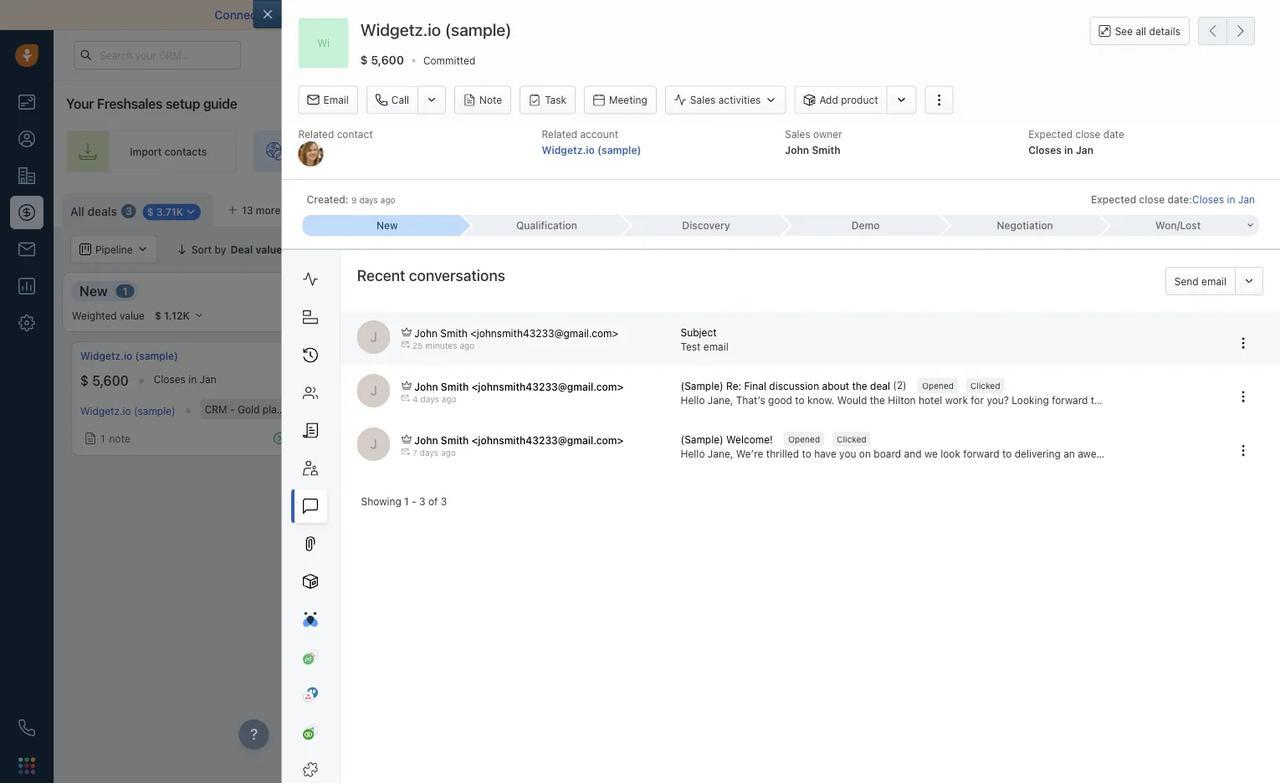 Task type: vqa. For each thing, say whether or not it's contained in the screenshot.
email within button
yes



Task type: locate. For each thing, give the bounding box(es) containing it.
opened up hello jane, that's good to know. would the hilton hotel work for you? looking forward to the meeting. john
[[922, 381, 954, 390]]

2 vertical spatial days
[[420, 448, 439, 458]]

discovery
[[682, 220, 730, 231]]

1 vertical spatial opened
[[789, 434, 820, 444]]

demo
[[852, 220, 880, 231]]

1 vertical spatial sales
[[785, 128, 811, 140]]

0 vertical spatial $ 5,600
[[360, 53, 404, 67]]

container_wx8msf4aqz5i3rn1 image for 100
[[357, 429, 368, 441]]

leads inside bring in website leads link
[[398, 146, 423, 157]]

negotiation link
[[941, 215, 1100, 236]]

0 vertical spatial (sample)
[[681, 380, 724, 392]]

(sample) for (sample) re: final discussion about the deal (2)
[[681, 380, 724, 392]]

$ 5,600 left closes in jan on the left of the page
[[80, 373, 129, 389]]

1 vertical spatial outgoing image
[[402, 448, 410, 456]]

0 horizontal spatial email
[[618, 8, 648, 22]]

smith up 4 days ago
[[441, 381, 469, 393]]

closes
[[1029, 144, 1062, 156], [1193, 194, 1225, 205], [154, 374, 186, 385], [412, 374, 444, 385], [1213, 374, 1245, 385]]

close inside expected close date closes in jan
[[1076, 128, 1101, 140]]

jan inside expected close date closes in jan
[[1076, 144, 1094, 156]]

0 horizontal spatial $ 5,600
[[80, 373, 129, 389]]

task button
[[520, 86, 576, 114]]

import inside button
[[1093, 202, 1125, 213]]

smith inside sales owner john smith
[[812, 144, 841, 156]]

smith up 7 days ago
[[441, 434, 469, 446]]

2 outgoing image from the top
[[402, 448, 410, 456]]

13 more...
[[242, 204, 290, 216]]

team down account
[[588, 146, 612, 157]]

close for date
[[1076, 128, 1101, 140]]

0 horizontal spatial new
[[80, 283, 108, 299]]

expected inside expected close date closes in jan
[[1029, 128, 1073, 140]]

0 vertical spatial 7
[[1259, 374, 1265, 385]]

0 horizontal spatial add deal
[[720, 361, 762, 372]]

0 horizontal spatial 7
[[413, 448, 417, 458]]

days down 4 days ago
[[420, 448, 439, 458]]

0 vertical spatial sales
[[690, 94, 716, 106]]

jan up crm
[[200, 374, 216, 385]]

plan
[[263, 403, 283, 415]]

inc up the 100
[[382, 350, 397, 362]]

new inside widgetz.io (sample) dialog
[[377, 220, 398, 231]]

and left enable
[[474, 8, 494, 22]]

1 vertical spatial acme inc (sample) link
[[352, 403, 440, 415]]

0 horizontal spatial jan
[[200, 374, 216, 385]]

new up applied
[[377, 220, 398, 231]]

Search your CRM... text field
[[74, 41, 241, 69]]

add up search field
[[1221, 202, 1241, 213]]

1 horizontal spatial 7
[[1259, 374, 1265, 385]]

(sample) inside the techcave (sample) link
[[1188, 350, 1231, 362]]

deals
[[1128, 202, 1154, 213], [87, 204, 117, 218]]

new down all deals link on the top
[[80, 283, 108, 299]]

to right mailbox
[[338, 8, 349, 22]]

create sales sequence link
[[908, 131, 1111, 172]]

ago down 4 days ago
[[441, 448, 456, 458]]

ago up "new" link
[[381, 195, 396, 205]]

1 vertical spatial close
[[1140, 194, 1165, 205]]

(sample) down $ 100 at the top of page
[[326, 403, 368, 415]]

0 vertical spatial john smith <johnsmith43233@gmail.com>
[[415, 327, 619, 339]]

owner
[[814, 128, 843, 140]]

discussion
[[770, 380, 820, 392]]

deals for import
[[1128, 202, 1154, 213]]

widgetz.io (sample) link up closes in jan on the left of the page
[[80, 349, 178, 363]]

widgetz.io (sample) link down account
[[542, 144, 642, 156]]

smith
[[812, 144, 841, 156], [441, 327, 468, 339], [441, 381, 469, 393], [441, 434, 469, 446]]

1 vertical spatial clicked
[[837, 434, 867, 444]]

1 outgoing image from the top
[[402, 394, 410, 403]]

0 horizontal spatial team
[[588, 146, 612, 157]]

$ 5,600 inside widgetz.io (sample) dialog
[[360, 53, 404, 67]]

0 vertical spatial acme inc (sample) link
[[352, 349, 443, 363]]

of inside widgetz.io (sample) dialog
[[429, 495, 438, 507]]

team
[[588, 146, 612, 157], [836, 146, 861, 157]]

acme inc (sample)
[[352, 350, 443, 362], [352, 403, 440, 415]]

(sample) up closes in 7 day
[[1188, 350, 1231, 362]]

1 vertical spatial jan
[[1239, 194, 1256, 205]]

1 horizontal spatial qualification
[[516, 220, 578, 231]]

0 vertical spatial acme
[[352, 350, 380, 362]]

note for $ 5,600
[[109, 433, 130, 445]]

container_wx8msf4aqz5i3rn1 image down account
[[616, 145, 629, 158]]

days right 4
[[421, 395, 439, 404]]

0 horizontal spatial all
[[70, 204, 84, 218]]

jan for expected close date: closes in jan
[[1239, 194, 1256, 205]]

closes for $ 5,600
[[154, 374, 186, 385]]

in for closes in jan
[[189, 374, 197, 385]]

2 vertical spatial <johnsmith43233@gmail.com>
[[472, 434, 624, 446]]

0 vertical spatial and
[[474, 8, 494, 22]]

(sample) re: final discussion about the deal (2)
[[681, 379, 907, 392]]

would
[[838, 395, 867, 406]]

2 related from the left
[[542, 128, 578, 140]]

2 vertical spatial john smith <johnsmith43233@gmail.com>
[[415, 434, 624, 446]]

0 horizontal spatial close
[[1076, 128, 1101, 140]]

recent conversations
[[357, 266, 506, 284]]

container_wx8msf4aqz5i3rn1 image inside "all deal owners" button
[[413, 244, 425, 255]]

widgetz.io (sample) inside dialog
[[360, 20, 512, 39]]

1
[[323, 244, 328, 255], [123, 285, 128, 297], [1227, 285, 1232, 297], [372, 429, 377, 441], [100, 433, 105, 445], [404, 495, 409, 507]]

5,600 inside widgetz.io (sample) dialog
[[371, 53, 404, 67]]

-
[[230, 403, 235, 415], [412, 495, 417, 507]]

john up 25
[[415, 327, 438, 339]]

the left 'meeting.'
[[1104, 395, 1119, 406]]

0 vertical spatial outgoing image
[[402, 394, 410, 403]]

expected up sequence
[[1029, 128, 1073, 140]]

1 horizontal spatial deals
[[1128, 202, 1154, 213]]

<johnsmith43233@gmail.com>
[[471, 327, 619, 339], [472, 381, 624, 393], [472, 434, 624, 446]]

acme down $ 100 at the top of page
[[352, 403, 379, 415]]

leads right route on the top
[[771, 146, 797, 157]]

negotiation
[[997, 220, 1054, 231], [1138, 283, 1212, 299]]

deal left (2)
[[871, 380, 891, 392]]

enable
[[497, 8, 534, 22]]

1 related from the left
[[298, 128, 334, 140]]

3 john smith <johnsmith43233@gmail.com> from the top
[[415, 434, 624, 446]]

1 horizontal spatial all
[[432, 244, 444, 255]]

team down owner
[[836, 146, 861, 157]]

connect
[[215, 8, 261, 22]]

2 john smith <johnsmith43233@gmail.com> from the top
[[415, 381, 624, 393]]

container_wx8msf4aqz5i3rn1 image left "filter"
[[304, 244, 316, 255]]

from
[[1021, 8, 1047, 22]]

of right 'sync'
[[604, 8, 615, 22]]

1 vertical spatial 7
[[413, 448, 417, 458]]

1 inside 'button'
[[323, 244, 328, 255]]

acme inc (sample) link down outgoing image
[[352, 349, 443, 363]]

1 vertical spatial 5,600
[[92, 373, 129, 389]]

closes in jan
[[154, 374, 216, 385]]

1 (sample) from the top
[[681, 380, 724, 392]]

container_wx8msf4aqz5i3rn1 image
[[616, 145, 629, 158], [304, 244, 316, 255], [413, 244, 425, 255], [1041, 244, 1052, 255], [704, 361, 716, 372], [963, 361, 974, 372]]

0 horizontal spatial note
[[109, 433, 130, 445]]

widgetz.io inside related account widgetz.io (sample)
[[542, 144, 595, 156]]

john smith <johnsmith43233@gmail.com> for subject
[[415, 327, 619, 339]]

related for related contact
[[298, 128, 334, 140]]

1 horizontal spatial 5,600
[[371, 53, 404, 67]]

container_wx8msf4aqz5i3rn1 image left quotas
[[1041, 244, 1052, 255]]

1 john smith <johnsmith43233@gmail.com> from the top
[[415, 327, 619, 339]]

you?
[[987, 395, 1009, 406]]

negotiation down forecasting
[[1138, 283, 1212, 299]]

$
[[360, 53, 368, 67], [80, 373, 89, 389], [352, 373, 361, 389], [1140, 373, 1148, 389]]

ago for (sample) welcome!
[[441, 448, 456, 458]]

negotiation down settings
[[997, 220, 1054, 231]]

crm - gold plan monthly (sample)
[[205, 403, 368, 415]]

import left contacts
[[130, 146, 162, 157]]

1 note
[[372, 429, 402, 441], [100, 433, 130, 445]]

add deal up you?
[[979, 361, 1021, 372]]

related inside related account widgetz.io (sample)
[[542, 128, 578, 140]]

1 horizontal spatial related
[[542, 128, 578, 140]]

1 horizontal spatial $ 5,600
[[360, 53, 404, 67]]

7 up showing 1 - 3 of 3
[[413, 448, 417, 458]]

0 vertical spatial widgetz.io (sample) link
[[542, 144, 642, 156]]

add deal
[[1221, 202, 1264, 213], [720, 361, 762, 372], [979, 361, 1021, 372]]

email right send
[[1202, 275, 1227, 287]]

clicked down would
[[837, 434, 867, 444]]

john right route on the top
[[785, 144, 810, 156]]

- left gold at the bottom of the page
[[230, 403, 235, 415]]

meeting button
[[584, 86, 657, 114]]

related up invite
[[542, 128, 578, 140]]

deal up search field
[[1243, 202, 1264, 213]]

jan up search field
[[1239, 194, 1256, 205]]

acme inc (sample) link
[[352, 349, 443, 363], [352, 403, 440, 415]]

all deals 3
[[70, 204, 132, 218]]

0 vertical spatial 5,600
[[371, 53, 404, 67]]

1 vertical spatial of
[[429, 495, 438, 507]]

of down 7 days ago
[[429, 495, 438, 507]]

jan up "import deals" button
[[1076, 144, 1094, 156]]

setup
[[166, 96, 200, 112]]

0 horizontal spatial clicked
[[837, 434, 867, 444]]

1 horizontal spatial clicked
[[971, 381, 1001, 390]]

0 horizontal spatial 1 note
[[100, 433, 130, 445]]

1 horizontal spatial sales
[[785, 128, 811, 140]]

(sample) inside (sample) re: final discussion about the deal (2)
[[681, 380, 724, 392]]

sales
[[1006, 146, 1031, 157]]

all deal owners
[[432, 244, 505, 255]]

0 vertical spatial close
[[1076, 128, 1101, 140]]

4 days ago
[[413, 395, 457, 404]]

sales left the activities
[[690, 94, 716, 106]]

1 horizontal spatial email
[[704, 341, 729, 353]]

sales inside sales owner john smith
[[785, 128, 811, 140]]

email image
[[1115, 48, 1127, 62]]

(sample) down outgoing image
[[400, 350, 443, 362]]

email
[[324, 94, 349, 106]]

import deals group
[[1070, 193, 1190, 222]]

opened
[[922, 381, 954, 390], [789, 434, 820, 444]]

clicked up for
[[971, 381, 1001, 390]]

your freshsales setup guide
[[66, 96, 237, 112]]

see all details
[[1116, 25, 1181, 37]]

2 vertical spatial jan
[[200, 374, 216, 385]]

task
[[545, 94, 567, 106]]

1 vertical spatial acme inc (sample)
[[352, 403, 440, 415]]

0 vertical spatial widgetz.io (sample)
[[360, 20, 512, 39]]

1 vertical spatial john smith <johnsmith43233@gmail.com>
[[415, 381, 624, 393]]

0 horizontal spatial your
[[264, 8, 289, 22]]

0 horizontal spatial container_wx8msf4aqz5i3rn1 image
[[85, 433, 96, 445]]

quotas
[[1056, 244, 1091, 255]]

(sample) up "hello"
[[681, 380, 724, 392]]

related up the 'bring'
[[298, 128, 334, 140]]

1 leads from the left
[[398, 146, 423, 157]]

add up re:
[[720, 361, 739, 372]]

2 horizontal spatial jan
[[1239, 194, 1256, 205]]

1 inc from the top
[[382, 350, 397, 362]]

4
[[413, 395, 418, 404]]

(sample) for (sample) welcome!
[[681, 434, 724, 446]]

email inside button
[[1202, 275, 1227, 287]]

0 vertical spatial opened
[[922, 381, 954, 390]]

ago inside created: 9 days ago
[[381, 195, 396, 205]]

expected for expected close date
[[1029, 128, 1073, 140]]

email right 'sync'
[[618, 8, 648, 22]]

add inside button
[[1221, 202, 1241, 213]]

close image
[[1256, 11, 1264, 19]]

your right invite
[[563, 146, 585, 157]]

7 inside widgetz.io (sample) dialog
[[413, 448, 417, 458]]

3 right showing
[[419, 495, 426, 507]]

0 vertical spatial expected
[[1029, 128, 1073, 140]]

3 inside all deals 3
[[125, 206, 132, 217]]

deals inside "import deals" button
[[1128, 202, 1154, 213]]

closes in nov
[[412, 374, 477, 385]]

and right quotas
[[1094, 244, 1112, 255]]

leads inside route leads to your team link
[[771, 146, 797, 157]]

3 right all deals link on the top
[[125, 206, 132, 217]]

outgoing image
[[402, 394, 410, 403], [402, 448, 410, 456]]

container_wx8msf4aqz5i3rn1 image up the recent conversations
[[413, 244, 425, 255]]

(sample) down account
[[598, 144, 642, 156]]

2 vertical spatial email
[[704, 341, 729, 353]]

john
[[785, 144, 810, 156], [415, 327, 438, 339], [415, 381, 438, 393], [1166, 395, 1189, 406], [415, 434, 438, 446]]

(sample) inside button
[[681, 434, 724, 446]]

acme inc (sample) link down the 100
[[352, 403, 440, 415]]

freshworks switcher image
[[18, 758, 35, 774]]

bring in website leads
[[317, 146, 423, 157]]

0 vertical spatial qualification
[[516, 220, 578, 231]]

5,600 left closes in jan on the left of the page
[[92, 373, 129, 389]]

close left date
[[1076, 128, 1101, 140]]

1 vertical spatial email
[[1202, 275, 1227, 287]]

widgetz.io (sample) link down closes in jan on the left of the page
[[80, 405, 175, 417]]

sequence
[[1034, 146, 1081, 157]]

in for closes in 7 day
[[1248, 374, 1257, 385]]

add deal up re:
[[720, 361, 762, 372]]

smith for subject
[[441, 327, 468, 339]]

leads right website
[[398, 146, 423, 157]]

import inside "link"
[[130, 146, 162, 157]]

sales for sales owner john smith
[[785, 128, 811, 140]]

welcome!
[[727, 434, 773, 446]]

0 vertical spatial acme inc (sample)
[[352, 350, 443, 362]]

inc left 4
[[382, 403, 396, 415]]

1 team from the left
[[588, 146, 612, 157]]

0 vertical spatial all
[[70, 204, 84, 218]]

1 horizontal spatial new
[[377, 220, 398, 231]]

outgoing image left 4
[[402, 394, 410, 403]]

(sample) welcome! button
[[681, 433, 776, 447]]

1 horizontal spatial -
[[412, 495, 417, 507]]

expected up quotas and forecasting
[[1091, 194, 1137, 205]]

send
[[1175, 275, 1199, 287]]

your down owner
[[812, 146, 834, 157]]

hello
[[681, 395, 705, 406]]

0 horizontal spatial of
[[429, 495, 438, 507]]

forecasting
[[1115, 244, 1172, 255]]

widgetz.io (sample) up committed
[[360, 20, 512, 39]]

owners
[[470, 244, 505, 255]]

$ 5,600 up call button
[[360, 53, 404, 67]]

container_wx8msf4aqz5i3rn1 image
[[997, 202, 1009, 213], [357, 429, 368, 441], [85, 433, 96, 445]]

date
[[1104, 128, 1125, 140]]

- right showing
[[412, 495, 417, 507]]

sales for sales activities
[[690, 94, 716, 106]]

deal up final
[[742, 361, 762, 372]]

ago down closes in nov
[[442, 395, 457, 404]]

won
[[1156, 220, 1177, 231]]

container_wx8msf4aqz5i3rn1 image down subject test email
[[704, 361, 716, 372]]

add
[[820, 94, 839, 106], [1221, 202, 1241, 213], [720, 361, 739, 372], [979, 361, 998, 372]]

john up 4 days ago
[[415, 381, 438, 393]]

ago right "minutes"
[[460, 341, 475, 351]]

days inside created: 9 days ago
[[359, 195, 378, 205]]

inc inside "link"
[[382, 350, 397, 362]]

1 vertical spatial negotiation
[[1138, 283, 1212, 299]]

qualification down invite
[[516, 220, 578, 231]]

all inside button
[[432, 244, 444, 255]]

import up quotas and forecasting
[[1093, 202, 1125, 213]]

3 down 7 days ago
[[441, 495, 447, 507]]

0 vertical spatial email
[[618, 8, 648, 22]]

0 vertical spatial new
[[377, 220, 398, 231]]

email down "subject" link
[[704, 341, 729, 353]]

acme inc (sample) down outgoing image
[[352, 350, 443, 362]]

activities
[[719, 94, 761, 106]]

1 vertical spatial -
[[412, 495, 417, 507]]

the up would
[[852, 380, 868, 392]]

container_wx8msf4aqz5i3rn1 image inside 1 filter applied 'button'
[[304, 244, 316, 255]]

the inside (sample) re: final discussion about the deal (2)
[[852, 380, 868, 392]]

way
[[550, 8, 572, 22]]

add deal inside button
[[1221, 202, 1264, 213]]

connect your mailbox to improve deliverability and enable 2-way sync of email conversations.
[[215, 8, 732, 22]]

add product
[[820, 94, 879, 106]]

0 horizontal spatial import
[[130, 146, 162, 157]]

0 horizontal spatial the
[[852, 380, 868, 392]]

call button
[[366, 86, 418, 114]]

1 horizontal spatial expected
[[1091, 194, 1137, 205]]

1 vertical spatial inc
[[382, 403, 396, 415]]

2 leads from the left
[[771, 146, 797, 157]]

9
[[351, 195, 357, 205]]

qualification down applied
[[351, 283, 431, 299]]

your left mailbox
[[264, 8, 289, 22]]

widgetz.io (sample) up closes in jan on the left of the page
[[80, 350, 178, 362]]

0 horizontal spatial and
[[474, 8, 494, 22]]

call
[[392, 94, 409, 106]]

close left date:
[[1140, 194, 1165, 205]]

smith up 25 minutes ago
[[441, 327, 468, 339]]

1 vertical spatial days
[[421, 395, 439, 404]]

bring
[[317, 146, 343, 157]]

0 vertical spatial inc
[[382, 350, 397, 362]]

- inside widgetz.io (sample) dialog
[[412, 495, 417, 507]]

2 horizontal spatial the
[[1104, 395, 1119, 406]]

0 horizontal spatial 3
[[125, 206, 132, 217]]

0 horizontal spatial -
[[230, 403, 235, 415]]

add deal button
[[1199, 193, 1272, 222]]

1 vertical spatial expected
[[1091, 194, 1137, 205]]

2-
[[538, 8, 550, 22]]

forward
[[1052, 395, 1088, 406]]

outgoing image for (sample) welcome!
[[402, 448, 410, 456]]

add deal up search field
[[1221, 202, 1264, 213]]

1 horizontal spatial 1 note
[[372, 429, 402, 441]]

applied
[[356, 244, 391, 255]]

the left 'hilton'
[[870, 395, 886, 406]]

2 (sample) from the top
[[681, 434, 724, 446]]

0 horizontal spatial negotiation
[[997, 220, 1054, 231]]

2 acme inc (sample) from the top
[[352, 403, 440, 415]]

1 horizontal spatial your
[[563, 146, 585, 157]]

closes inside expected close date closes in jan
[[1029, 144, 1062, 156]]

widgetz.io (sample) down closes in jan on the left of the page
[[80, 405, 175, 417]]

1 horizontal spatial note
[[381, 429, 402, 441]]

widgetz.io
[[360, 20, 441, 39], [542, 144, 595, 156], [80, 350, 132, 362], [80, 405, 131, 417]]

route leads to your team
[[740, 146, 861, 157]]

1 horizontal spatial jan
[[1076, 144, 1094, 156]]

3
[[125, 206, 132, 217], [419, 495, 426, 507], [441, 495, 447, 507]]

0 horizontal spatial deals
[[87, 204, 117, 218]]

0 horizontal spatial expected
[[1029, 128, 1073, 140]]

all for deals
[[70, 204, 84, 218]]

jan for expected close date closes in jan
[[1076, 144, 1094, 156]]

(sample) inside acme inc (sample) "link"
[[400, 350, 443, 362]]

all for deal
[[432, 244, 444, 255]]

1 horizontal spatial close
[[1140, 194, 1165, 205]]

1 acme inc (sample) link from the top
[[352, 349, 443, 363]]

1 vertical spatial new
[[80, 283, 108, 299]]

1 vertical spatial import
[[1093, 202, 1125, 213]]

0 vertical spatial of
[[604, 8, 615, 22]]



Task type: describe. For each thing, give the bounding box(es) containing it.
in inside expected close date closes in jan
[[1065, 144, 1074, 156]]

1 inside widgetz.io (sample) dialog
[[404, 495, 409, 507]]

to down discussion
[[795, 395, 805, 406]]

conversations.
[[651, 8, 732, 22]]

1 vertical spatial $ 5,600
[[80, 373, 129, 389]]

note for $ 100
[[381, 429, 402, 441]]

smith for (sample) welcome!
[[441, 434, 469, 446]]

john smith <johnsmith43233@gmail.com> for (sample) re: final discussion about the deal
[[415, 381, 624, 393]]

to left the start
[[978, 8, 989, 22]]

25 minutes ago
[[413, 341, 475, 351]]

<johnsmith43233@gmail.com> for (sample) welcome!
[[472, 434, 624, 446]]

2 horizontal spatial 3
[[441, 495, 447, 507]]

john down 3,200
[[1166, 395, 1189, 406]]

in for closes in nov
[[447, 374, 455, 385]]

3,200
[[1152, 373, 1188, 389]]

1 vertical spatial widgetz.io (sample) link
[[80, 349, 178, 363]]

container_wx8msf4aqz5i3rn1 image inside settings popup button
[[997, 202, 1009, 213]]

1 horizontal spatial opened
[[922, 381, 954, 390]]

add inside button
[[820, 94, 839, 106]]

$ for techcave (sample)
[[1140, 373, 1148, 389]]

recent
[[357, 266, 405, 284]]

more...
[[256, 204, 290, 216]]

nov
[[458, 374, 477, 385]]

related for related account widgetz.io (sample)
[[542, 128, 578, 140]]

1 horizontal spatial of
[[604, 8, 615, 22]]

john for subject
[[415, 327, 438, 339]]

won / lost
[[1156, 220, 1201, 231]]

deal up you?
[[1001, 361, 1021, 372]]

1 acme from the top
[[352, 350, 380, 362]]

monthly
[[286, 403, 324, 415]]

phone image
[[18, 720, 35, 737]]

john smith <johnsmith43233@gmail.com> for (sample) welcome!
[[415, 434, 624, 446]]

to right route on the top
[[800, 146, 809, 157]]

start
[[992, 8, 1018, 22]]

$ inside widgetz.io (sample) dialog
[[360, 53, 368, 67]]

demo link
[[781, 215, 941, 236]]

1 horizontal spatial the
[[870, 395, 886, 406]]

have
[[949, 8, 975, 22]]

deal inside button
[[447, 244, 467, 255]]

import contacts link
[[66, 131, 237, 172]]

you
[[893, 8, 913, 22]]

note
[[480, 94, 502, 106]]

closes for $ 3,200
[[1213, 374, 1245, 385]]

$ for acme inc (sample)
[[352, 373, 361, 389]]

filter
[[330, 244, 353, 255]]

created:
[[307, 194, 349, 205]]

7 days ago
[[413, 448, 456, 458]]

100
[[364, 373, 387, 389]]

(sample) up committed
[[445, 20, 512, 39]]

1 note for 100
[[372, 429, 402, 441]]

conversations
[[409, 266, 506, 284]]

mailbox
[[292, 8, 335, 22]]

settings button
[[989, 193, 1062, 222]]

date:
[[1168, 194, 1193, 205]]

your for mailbox
[[264, 8, 289, 22]]

container_wx8msf4aqz5i3rn1 image for 5,600
[[85, 433, 96, 445]]

13 more... button
[[219, 198, 299, 222]]

1 vertical spatial widgetz.io (sample)
[[80, 350, 178, 362]]

outgoing image for (sample) re: final discussion about the deal
[[402, 394, 410, 403]]

0 vertical spatial clicked
[[971, 381, 1001, 390]]

(sample) welcome!
[[681, 434, 773, 446]]

<johnsmith43233@gmail.com> for subject
[[471, 327, 619, 339]]

work
[[946, 395, 968, 406]]

(sample) up closes in jan on the left of the page
[[135, 350, 178, 362]]

related account widgetz.io (sample)
[[542, 128, 642, 156]]

2 vertical spatial widgetz.io (sample) link
[[80, 405, 175, 417]]

create sales sequence
[[971, 146, 1081, 157]]

john inside sales owner john smith
[[785, 144, 810, 156]]

showing
[[361, 495, 402, 507]]

techcave (sample) link
[[1140, 349, 1231, 363]]

Search field
[[1190, 235, 1274, 264]]

all deal owners button
[[402, 235, 516, 264]]

deal inside (sample) re: final discussion about the deal (2)
[[871, 380, 891, 392]]

connect your mailbox link
[[215, 8, 338, 22]]

discovery link
[[622, 215, 781, 236]]

(sample) down closes in jan on the left of the page
[[134, 405, 175, 417]]

closes for $ 100
[[412, 374, 444, 385]]

ago for (sample) re: final discussion about the deal
[[442, 395, 457, 404]]

phone element
[[10, 711, 44, 745]]

1 horizontal spatial negotiation
[[1138, 283, 1212, 299]]

1 note for 5,600
[[100, 433, 130, 445]]

see
[[1116, 25, 1133, 37]]

1 horizontal spatial add deal
[[979, 361, 1021, 372]]

widgetz.io (sample) dialog
[[253, 0, 1281, 783]]

in for bring in website leads
[[346, 146, 354, 157]]

gold
[[238, 403, 260, 415]]

hilton
[[888, 395, 916, 406]]

container_wx8msf4aqz5i3rn1 image up for
[[963, 361, 974, 372]]

your
[[66, 96, 94, 112]]

container_wx8msf4aqz5i3rn1 image inside quotas and forecasting link
[[1041, 244, 1052, 255]]

add up you?
[[979, 361, 998, 372]]

closes in 7 day
[[1213, 374, 1281, 385]]

container_wx8msf4aqz5i3rn1 image inside the invite your team link
[[616, 145, 629, 158]]

related contact
[[298, 128, 373, 140]]

sales owner john smith
[[785, 128, 843, 156]]

quotas and forecasting link
[[1041, 235, 1189, 264]]

1 acme inc (sample) from the top
[[352, 350, 443, 362]]

freshsales
[[97, 96, 163, 112]]

qualification inside widgetz.io (sample) dialog
[[516, 220, 578, 231]]

closes in jan link
[[1193, 192, 1256, 207]]

2 acme inc (sample) link from the top
[[352, 403, 440, 415]]

so you don't have to start from scratch.
[[877, 8, 1095, 22]]

meeting
[[609, 94, 648, 106]]

$ for widgetz.io (sample)
[[80, 373, 89, 389]]

13
[[242, 204, 253, 216]]

expected for expected close date:
[[1091, 194, 1137, 205]]

outgoing image
[[402, 341, 410, 349]]

smith for (sample) re: final discussion about the deal
[[441, 381, 469, 393]]

looking
[[1012, 395, 1049, 406]]

your for team
[[563, 146, 585, 157]]

(sample) down closes in nov
[[399, 403, 440, 415]]

2 inc from the top
[[382, 403, 396, 415]]

settings
[[1013, 202, 1053, 213]]

2 horizontal spatial your
[[812, 146, 834, 157]]

0 horizontal spatial opened
[[789, 434, 820, 444]]

2 vertical spatial widgetz.io (sample)
[[80, 405, 175, 417]]

(2)
[[893, 379, 907, 391]]

john for (sample) welcome!
[[415, 434, 438, 446]]

route
[[740, 146, 768, 157]]

wi
[[317, 37, 330, 49]]

improve
[[352, 8, 397, 22]]

1 filter applied
[[323, 244, 391, 255]]

create
[[971, 146, 1003, 157]]

test
[[681, 341, 701, 353]]

(sample) welcome! link
[[681, 433, 776, 447]]

techcave (sample)
[[1140, 350, 1231, 362]]

⌘
[[308, 204, 317, 216]]

quotas and forecasting
[[1056, 244, 1172, 255]]

bring in website leads link
[[254, 131, 454, 172]]

deal inside button
[[1243, 202, 1264, 213]]

close for date:
[[1140, 194, 1165, 205]]

days for (sample) re: final discussion about the deal
[[421, 395, 439, 404]]

2 team from the left
[[836, 146, 861, 157]]

1 vertical spatial and
[[1094, 244, 1112, 255]]

<johnsmith43233@gmail.com> for (sample) re: final discussion about the deal
[[472, 381, 624, 393]]

scratch.
[[1050, 8, 1095, 22]]

2 acme from the top
[[352, 403, 379, 415]]

route leads to your team link
[[676, 131, 891, 172]]

don't
[[917, 8, 946, 22]]

details
[[1150, 25, 1181, 37]]

1 horizontal spatial 3
[[419, 495, 426, 507]]

import deals button
[[1070, 193, 1162, 222]]

(sample) re: final discussion about the deal button
[[681, 379, 893, 393]]

deals for all
[[87, 204, 117, 218]]

email inside subject test email
[[704, 341, 729, 353]]

sales activities
[[690, 94, 761, 106]]

to right forward
[[1091, 395, 1101, 406]]

(sample) inside related account widgetz.io (sample)
[[598, 144, 642, 156]]

days for (sample) welcome!
[[420, 448, 439, 458]]

ago for subject
[[460, 341, 475, 351]]

john for (sample) re: final discussion about the deal
[[415, 381, 438, 393]]

import for import contacts
[[130, 146, 162, 157]]

negotiation inside widgetz.io (sample) dialog
[[997, 220, 1054, 231]]

subject link
[[681, 325, 717, 340]]

account
[[580, 128, 619, 140]]

know.
[[808, 395, 835, 406]]

jane,
[[708, 395, 734, 406]]

techcave
[[1140, 350, 1186, 362]]

import for import deals
[[1093, 202, 1125, 213]]

guide
[[203, 96, 237, 112]]

1 vertical spatial qualification
[[351, 283, 431, 299]]

sync
[[575, 8, 601, 22]]

hello jane, that's good to know. would the hilton hotel work for you? looking forward to the meeting. john
[[681, 395, 1189, 406]]

$ 3,200
[[1140, 373, 1188, 389]]

subject
[[681, 326, 717, 338]]

25
[[413, 341, 423, 351]]

crm
[[205, 403, 227, 415]]

subject button
[[681, 325, 717, 340]]



